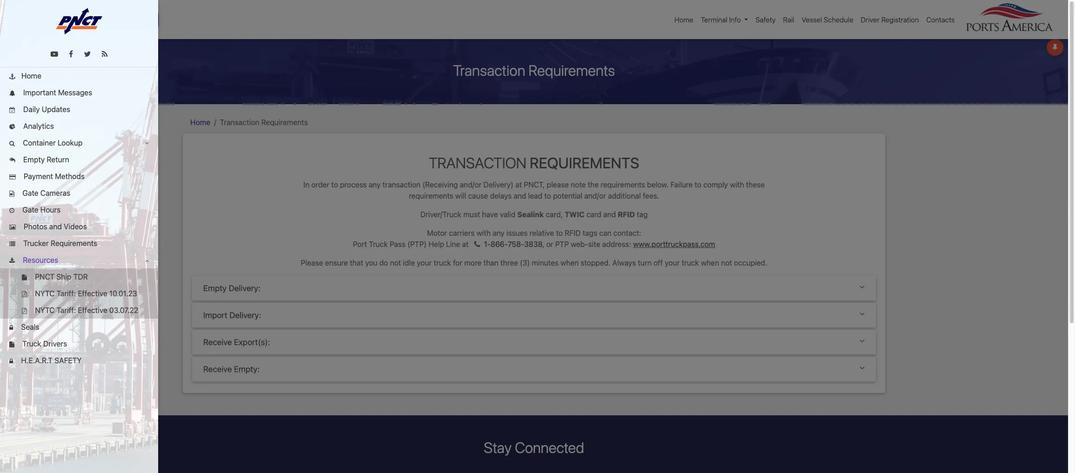 Task type: describe. For each thing, give the bounding box(es) containing it.
0 horizontal spatial and
[[49, 222, 62, 231]]

methods
[[55, 172, 85, 181]]

lock image for seals
[[9, 325, 13, 331]]

photos and videos link
[[0, 218, 158, 235]]

list image
[[9, 241, 15, 247]]

issues
[[507, 229, 528, 237]]

can
[[599, 229, 612, 237]]

03.07.22
[[109, 306, 138, 315]]

return
[[47, 155, 69, 164]]

updates
[[42, 105, 70, 114]]

pie chart image
[[9, 124, 15, 130]]

registration
[[882, 15, 919, 24]]

drivers
[[43, 340, 67, 348]]

have
[[482, 210, 498, 219]]

1 when from the left
[[561, 259, 579, 267]]

connected
[[515, 439, 584, 457]]

these
[[746, 181, 765, 189]]

empty return link
[[0, 151, 158, 168]]

3 tab from the top
[[192, 330, 876, 355]]

ensure
[[325, 259, 348, 267]]

h.e.a.r.t
[[21, 356, 53, 365]]

2 your from the left
[[665, 259, 680, 267]]

trucker requirements
[[21, 239, 97, 248]]

vessel
[[802, 15, 822, 24]]

1 your from the left
[[417, 259, 432, 267]]

always
[[613, 259, 636, 267]]

nytc for nytc tariff: effective 03.07.22
[[35, 306, 55, 315]]

3838
[[524, 240, 542, 248]]

any inside in order to process any transaction (receiving and/or delivery) at pnct, please note the requirements below. failure to comply with these requirements will cause delays and lead to potential and/or additional fees.
[[369, 181, 381, 189]]

additional
[[608, 192, 641, 200]]

angle down image for container lookup
[[145, 141, 149, 146]]

resources link
[[0, 252, 158, 268]]

pnct
[[35, 273, 55, 281]]

1 horizontal spatial rfid
[[618, 210, 635, 219]]

file pdf o image for nytc tariff: effective 10.01.23
[[22, 292, 27, 298]]

effective for 03.07.22
[[78, 306, 107, 315]]

at inside in order to process any transaction (receiving and/or delivery) at pnct, please note the requirements below. failure to comply with these requirements will cause delays and lead to potential and/or additional fees.
[[515, 181, 522, 189]]

gate cameras
[[20, 189, 70, 197]]

www.porttruckpass.com
[[633, 240, 715, 248]]

at inside motor carriers with any issues relative to rfid tags can contact: port truck pass (ptp) help line at
[[462, 240, 469, 248]]

tags
[[583, 229, 597, 237]]

ship
[[56, 273, 71, 281]]

driver registration link
[[857, 11, 923, 29]]

off
[[654, 259, 663, 267]]

container
[[23, 139, 56, 147]]

seals
[[19, 323, 39, 331]]

important
[[23, 88, 56, 97]]

turn
[[638, 259, 652, 267]]

ptp
[[555, 240, 569, 248]]

phone image
[[474, 241, 480, 248]]

payment
[[24, 172, 53, 181]]

delivery)
[[484, 181, 514, 189]]

0 vertical spatial transaction requirements
[[453, 61, 615, 79]]

file pdf o image for nytc tariff: effective 03.07.22
[[22, 308, 27, 314]]

nytc for nytc tariff: effective 10.01.23
[[35, 289, 55, 298]]

2 not from the left
[[721, 259, 732, 267]]

please
[[547, 181, 569, 189]]

stay
[[484, 439, 512, 457]]

or
[[546, 240, 553, 248]]

effective for 10.01.23
[[78, 289, 107, 298]]

analytics
[[21, 122, 54, 130]]

download image
[[9, 258, 15, 264]]

photos
[[24, 222, 47, 231]]

(ptp)
[[408, 240, 427, 248]]

address:
[[602, 240, 631, 248]]

1-866-758-3838
[[482, 240, 542, 248]]

clock o image
[[9, 208, 14, 214]]

comply
[[704, 181, 728, 189]]

rail
[[783, 15, 794, 24]]

payment methods
[[22, 172, 85, 181]]

nytc tariff: effective 10.01.23 link
[[0, 285, 158, 302]]

driver/truck
[[420, 210, 461, 219]]

help
[[429, 240, 444, 248]]

(3)
[[520, 259, 530, 267]]

card
[[587, 210, 602, 219]]

cause
[[468, 192, 488, 200]]

please
[[301, 259, 323, 267]]

empty return
[[21, 155, 69, 164]]

note
[[571, 181, 586, 189]]

must
[[463, 210, 480, 219]]

home link for daily updates link
[[0, 67, 158, 84]]

videos
[[64, 222, 87, 231]]

pnct ship tdr
[[33, 273, 88, 281]]

2 vertical spatial home
[[190, 118, 210, 126]]

failure
[[671, 181, 693, 189]]

messages
[[58, 88, 92, 97]]

stopped.
[[581, 259, 611, 267]]

photo image
[[9, 225, 16, 231]]

port
[[353, 240, 367, 248]]

any inside motor carriers with any issues relative to rfid tags can contact: port truck pass (ptp) help line at
[[493, 229, 505, 237]]

daily
[[23, 105, 40, 114]]

2 truck from the left
[[682, 259, 699, 267]]

analytics link
[[0, 118, 158, 134]]

schedule
[[824, 15, 854, 24]]

credit card image
[[9, 174, 16, 180]]

1 not from the left
[[390, 259, 401, 267]]

1-866-758-3838 link
[[471, 240, 542, 248]]

relative
[[530, 229, 554, 237]]

1 tab from the top
[[192, 276, 876, 301]]

more
[[464, 259, 482, 267]]

2 vertical spatial transaction
[[429, 154, 527, 172]]

bell image
[[9, 91, 15, 97]]

angle down image for resources
[[145, 258, 149, 264]]

than
[[484, 259, 499, 267]]

to inside motor carriers with any issues relative to rfid tags can contact: port truck pass (ptp) help line at
[[556, 229, 563, 237]]

truck drivers
[[20, 340, 67, 348]]

file image
[[9, 342, 14, 348]]

trucker
[[23, 239, 49, 248]]

minutes
[[532, 259, 559, 267]]



Task type: vqa. For each thing, say whether or not it's contained in the screenshot.
envelope image within the pnct.it@pnct.net link
no



Task type: locate. For each thing, give the bounding box(es) containing it.
do
[[379, 259, 388, 267]]

1 lock image from the top
[[9, 325, 13, 331]]

1 horizontal spatial any
[[493, 229, 505, 237]]

file pdf o image inside nytc tariff: effective 10.01.23 link
[[22, 292, 27, 298]]

1 vertical spatial truck
[[22, 340, 41, 348]]

gate inside gate cameras link
[[22, 189, 38, 197]]

not right the do
[[390, 259, 401, 267]]

1 horizontal spatial home link
[[190, 118, 210, 126]]

1 vertical spatial transaction
[[220, 118, 259, 126]]

2 tab from the top
[[192, 303, 876, 328]]

2 horizontal spatial home link
[[671, 11, 697, 29]]

important messages link
[[0, 84, 158, 101]]

1 vertical spatial tariff:
[[57, 306, 76, 315]]

and/or
[[460, 181, 482, 189], [585, 192, 606, 200]]

gate down payment
[[22, 189, 38, 197]]

youtube play image
[[51, 50, 58, 58]]

when down ptp
[[561, 259, 579, 267]]

container lookup
[[21, 139, 83, 147]]

0 vertical spatial truck
[[369, 240, 388, 248]]

4 tab from the top
[[192, 357, 876, 382]]

occupied.
[[734, 259, 767, 267]]

1 horizontal spatial requirements
[[601, 181, 645, 189]]

trucker requirements link
[[0, 235, 158, 252]]

and/or up cause
[[460, 181, 482, 189]]

to right lead
[[544, 192, 551, 200]]

10.01.23
[[109, 289, 137, 298]]

nytc tariff: effective 10.01.23
[[33, 289, 137, 298]]

rail link
[[780, 11, 798, 29]]

1 vertical spatial any
[[493, 229, 505, 237]]

758-
[[508, 240, 524, 248]]

and/or down the
[[585, 192, 606, 200]]

1 tariff: from the top
[[57, 289, 76, 298]]

hours
[[40, 206, 61, 214]]

for
[[453, 259, 462, 267]]

1 effective from the top
[[78, 289, 107, 298]]

nytc down the pnct
[[35, 289, 55, 298]]

1 vertical spatial lock image
[[9, 359, 13, 365]]

order
[[311, 181, 329, 189]]

0 horizontal spatial rfid
[[565, 229, 581, 237]]

sealink
[[518, 210, 544, 219]]

process
[[340, 181, 367, 189]]

angle down image
[[145, 141, 149, 146], [145, 258, 149, 264]]

2 file pdf o image from the top
[[22, 308, 27, 314]]

contacts link
[[923, 11, 959, 29]]

0 vertical spatial effective
[[78, 289, 107, 298]]

safety
[[55, 356, 82, 365]]

1 gate from the top
[[22, 189, 38, 197]]

1 vertical spatial gate
[[22, 206, 38, 214]]

1 horizontal spatial at
[[515, 181, 522, 189]]

1 horizontal spatial with
[[730, 181, 744, 189]]

1 truck from the left
[[434, 259, 451, 267]]

lock image inside h.e.a.r.t safety link
[[9, 359, 13, 365]]

when down www.porttruckpass.com
[[701, 259, 719, 267]]

1 file pdf o image from the top
[[22, 292, 27, 298]]

0 vertical spatial home link
[[671, 11, 697, 29]]

(receiving
[[423, 181, 458, 189]]

vessel schedule
[[802, 15, 854, 24]]

home link
[[671, 11, 697, 29], [0, 67, 158, 84], [190, 118, 210, 126]]

1 angle down image from the top
[[145, 141, 149, 146]]

2 when from the left
[[701, 259, 719, 267]]

vessel schedule link
[[798, 11, 857, 29]]

facebook image
[[69, 50, 73, 58]]

file pdf o image down file image
[[22, 292, 27, 298]]

2 gate from the top
[[22, 206, 38, 214]]

nytc tariff: effective 03.07.22 link
[[0, 302, 158, 319]]

any up 866-
[[493, 229, 505, 237]]

with up 1- on the bottom left of the page
[[477, 229, 491, 237]]

effective up nytc tariff: effective 03.07.22
[[78, 289, 107, 298]]

seals link
[[0, 319, 158, 335]]

tariff: for nytc tariff: effective 03.07.22
[[57, 306, 76, 315]]

rfid up web-
[[565, 229, 581, 237]]

www.porttruckpass.com link
[[633, 240, 715, 248]]

2 lock image from the top
[[9, 359, 13, 365]]

file pdf o image
[[22, 292, 27, 298], [22, 308, 27, 314]]

valid
[[500, 210, 516, 219]]

0 vertical spatial lock image
[[9, 325, 13, 331]]

0 vertical spatial tariff:
[[57, 289, 76, 298]]

1 horizontal spatial truck
[[682, 259, 699, 267]]

2 horizontal spatial home
[[675, 15, 693, 24]]

1 vertical spatial home
[[21, 72, 41, 80]]

nytc up seals
[[35, 306, 55, 315]]

1 vertical spatial effective
[[78, 306, 107, 315]]

nytc
[[35, 289, 55, 298], [35, 306, 55, 315]]

not left occupied.
[[721, 259, 732, 267]]

requirements
[[601, 181, 645, 189], [409, 192, 453, 200]]

1 vertical spatial file pdf o image
[[22, 308, 27, 314]]

with left these
[[730, 181, 744, 189]]

0 horizontal spatial your
[[417, 259, 432, 267]]

to right failure
[[695, 181, 702, 189]]

file image
[[22, 275, 27, 281]]

you
[[365, 259, 378, 267]]

, or ptp web-site address: www.porttruckpass.com
[[542, 240, 715, 248]]

below.
[[647, 181, 669, 189]]

gate cameras link
[[0, 185, 158, 201]]

lock image
[[9, 325, 13, 331], [9, 359, 13, 365]]

container lookup link
[[0, 134, 158, 151]]

0 vertical spatial at
[[515, 181, 522, 189]]

1 horizontal spatial not
[[721, 259, 732, 267]]

site
[[588, 240, 600, 248]]

0 vertical spatial gate
[[22, 189, 38, 197]]

1-
[[484, 240, 491, 248]]

nytc inside nytc tariff: effective 10.01.23 link
[[35, 289, 55, 298]]

1 horizontal spatial when
[[701, 259, 719, 267]]

1 vertical spatial transaction requirements
[[220, 118, 308, 126]]

file pdf o image up seals
[[22, 308, 27, 314]]

lock image inside seals link
[[9, 325, 13, 331]]

0 horizontal spatial requirements
[[409, 192, 453, 200]]

at
[[515, 181, 522, 189], [462, 240, 469, 248]]

tariff: up seals link
[[57, 306, 76, 315]]

and left lead
[[514, 192, 526, 200]]

lead
[[528, 192, 542, 200]]

1 vertical spatial home link
[[0, 67, 158, 84]]

contact:
[[614, 229, 641, 237]]

1 vertical spatial requirements
[[409, 192, 453, 200]]

0 vertical spatial requirements
[[601, 181, 645, 189]]

gate for gate hours
[[22, 206, 38, 214]]

0 vertical spatial with
[[730, 181, 744, 189]]

with inside in order to process any transaction (receiving and/or delivery) at pnct, please note the requirements below. failure to comply with these requirements will cause delays and lead to potential and/or additional fees.
[[730, 181, 744, 189]]

0 horizontal spatial and/or
[[460, 181, 482, 189]]

2 angle down image from the top
[[145, 258, 149, 264]]

driver
[[861, 15, 880, 24]]

stay connected
[[484, 439, 584, 457]]

tariff: down ship
[[57, 289, 76, 298]]

at left pnct,
[[515, 181, 522, 189]]

your right off
[[665, 259, 680, 267]]

gate for gate cameras
[[22, 189, 38, 197]]

2 tariff: from the top
[[57, 306, 76, 315]]

rss image
[[102, 50, 108, 58]]

rfid inside motor carriers with any issues relative to rfid tags can contact: port truck pass (ptp) help line at
[[565, 229, 581, 237]]

safety link
[[752, 11, 780, 29]]

truck left for on the left of the page
[[434, 259, 451, 267]]

1 vertical spatial angle down image
[[145, 258, 149, 264]]

0 vertical spatial rfid
[[618, 210, 635, 219]]

carriers
[[449, 229, 475, 237]]

in order to process any transaction (receiving and/or delivery) at pnct, please note the requirements below. failure to comply with these requirements will cause delays and lead to potential and/or additional fees.
[[303, 181, 765, 200]]

1 horizontal spatial home
[[190, 118, 210, 126]]

line
[[446, 240, 460, 248]]

,
[[542, 240, 544, 248]]

0 vertical spatial angle down image
[[145, 141, 149, 146]]

tab
[[192, 276, 876, 301], [192, 303, 876, 328], [192, 330, 876, 355], [192, 357, 876, 382]]

1 vertical spatial with
[[477, 229, 491, 237]]

pass
[[390, 240, 406, 248]]

0 horizontal spatial at
[[462, 240, 469, 248]]

search image
[[9, 141, 15, 147]]

1 horizontal spatial and/or
[[585, 192, 606, 200]]

1 nytc from the top
[[35, 289, 55, 298]]

daily updates link
[[0, 101, 158, 118]]

web-
[[571, 240, 588, 248]]

in
[[303, 181, 309, 189]]

and inside in order to process any transaction (receiving and/or delivery) at pnct, please note the requirements below. failure to comply with these requirements will cause delays and lead to potential and/or additional fees.
[[514, 192, 526, 200]]

lock image up file icon
[[9, 325, 13, 331]]

0 horizontal spatial not
[[390, 259, 401, 267]]

0 horizontal spatial truck
[[434, 259, 451, 267]]

photos and videos
[[22, 222, 87, 231]]

to right order
[[331, 181, 338, 189]]

2 vertical spatial home link
[[190, 118, 210, 126]]

to up ptp
[[556, 229, 563, 237]]

empty
[[23, 155, 45, 164]]

0 horizontal spatial truck
[[22, 340, 41, 348]]

rfid left tag
[[618, 210, 635, 219]]

0 horizontal spatial home
[[21, 72, 41, 80]]

three
[[501, 259, 518, 267]]

tariff: for nytc tariff: effective 10.01.23
[[57, 289, 76, 298]]

and right card
[[603, 210, 616, 219]]

important messages
[[21, 88, 92, 97]]

h.e.a.r.t safety link
[[0, 352, 158, 369]]

nytc tariff: effective 03.07.22
[[33, 306, 138, 315]]

angle down image inside container lookup 'link'
[[145, 141, 149, 146]]

nytc inside nytc tariff: effective 03.07.22 link
[[35, 306, 55, 315]]

please ensure that you do not idle your truck for more than three (3) minutes when stopped. always turn off your truck when not occupied.
[[301, 259, 767, 267]]

reply all image
[[9, 158, 15, 164]]

0 vertical spatial file pdf o image
[[22, 292, 27, 298]]

2 effective from the top
[[78, 306, 107, 315]]

with inside motor carriers with any issues relative to rfid tags can contact: port truck pass (ptp) help line at
[[477, 229, 491, 237]]

1 vertical spatial at
[[462, 240, 469, 248]]

gate up photos
[[22, 206, 38, 214]]

lookup
[[58, 139, 83, 147]]

0 vertical spatial home
[[675, 15, 693, 24]]

1 horizontal spatial truck
[[369, 240, 388, 248]]

payment methods link
[[0, 168, 158, 185]]

calendar check o image
[[9, 107, 15, 113]]

your right idle
[[417, 259, 432, 267]]

0 vertical spatial nytc
[[35, 289, 55, 298]]

1 vertical spatial nytc
[[35, 306, 55, 315]]

gate inside gate hours link
[[22, 206, 38, 214]]

0 vertical spatial any
[[369, 181, 381, 189]]

truck down www.porttruckpass.com
[[682, 259, 699, 267]]

file movie o image
[[9, 191, 14, 197]]

2 vertical spatial transaction requirements
[[429, 154, 639, 172]]

delays
[[490, 192, 512, 200]]

at down carriers
[[462, 240, 469, 248]]

2 vertical spatial and
[[49, 222, 62, 231]]

truck down seals
[[22, 340, 41, 348]]

pnct ship tdr link
[[0, 268, 158, 285]]

lock image for h.e.a.r.t safety
[[9, 359, 13, 365]]

and up trucker requirements
[[49, 222, 62, 231]]

truck inside motor carriers with any issues relative to rfid tags can contact: port truck pass (ptp) help line at
[[369, 240, 388, 248]]

1 vertical spatial and/or
[[585, 192, 606, 200]]

home link for safety link
[[671, 11, 697, 29]]

motor
[[427, 229, 447, 237]]

effective
[[78, 289, 107, 298], [78, 306, 107, 315]]

anchor image
[[9, 74, 15, 80]]

requirements up additional
[[601, 181, 645, 189]]

driver/truck must have valid sealink card, twic card and rfid tag
[[420, 210, 648, 219]]

1 vertical spatial rfid
[[565, 229, 581, 237]]

1 horizontal spatial and
[[514, 192, 526, 200]]

0 vertical spatial transaction
[[453, 61, 525, 79]]

0 horizontal spatial any
[[369, 181, 381, 189]]

requirements down (receiving
[[409, 192, 453, 200]]

0 horizontal spatial when
[[561, 259, 579, 267]]

truck right "port"
[[369, 240, 388, 248]]

lock image down file icon
[[9, 359, 13, 365]]

0 vertical spatial and/or
[[460, 181, 482, 189]]

your
[[417, 259, 432, 267], [665, 259, 680, 267]]

0 vertical spatial and
[[514, 192, 526, 200]]

gate hours link
[[0, 201, 158, 218]]

tdr
[[73, 273, 88, 281]]

1 horizontal spatial your
[[665, 259, 680, 267]]

effective down nytc tariff: effective 10.01.23
[[78, 306, 107, 315]]

twitter image
[[84, 50, 91, 58]]

when
[[561, 259, 579, 267], [701, 259, 719, 267]]

tab list
[[192, 276, 876, 384]]

any right process
[[369, 181, 381, 189]]

1 vertical spatial and
[[603, 210, 616, 219]]

file pdf o image inside nytc tariff: effective 03.07.22 link
[[22, 308, 27, 314]]

2 nytc from the top
[[35, 306, 55, 315]]

gate
[[22, 189, 38, 197], [22, 206, 38, 214]]

angle down image inside "resources" link
[[145, 258, 149, 264]]

0 horizontal spatial with
[[477, 229, 491, 237]]

2 horizontal spatial and
[[603, 210, 616, 219]]

0 horizontal spatial home link
[[0, 67, 158, 84]]



